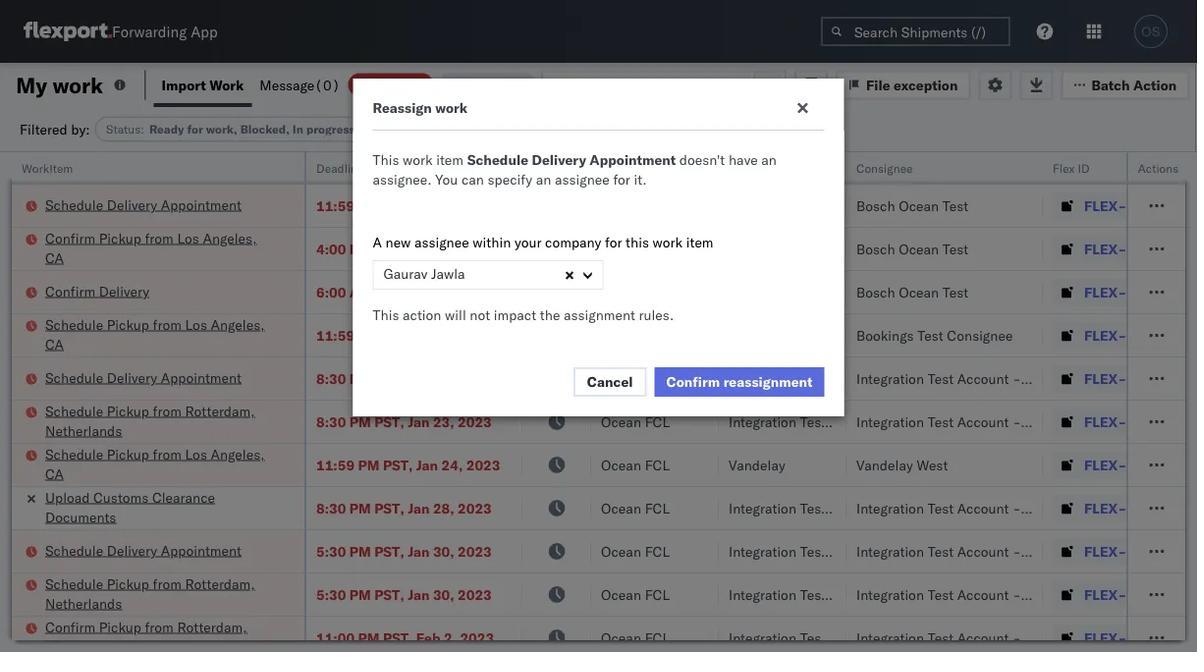 Task type: locate. For each thing, give the bounding box(es) containing it.
confirm inside button
[[45, 282, 95, 300]]

1 vertical spatial 30,
[[433, 586, 454, 603]]

0 vertical spatial 8:30 pm pst, jan 23, 2023
[[316, 370, 492, 387]]

0 vertical spatial 23,
[[437, 240, 458, 257]]

8:30 pm pst, jan 23, 2023
[[316, 370, 492, 387], [316, 413, 492, 430]]

1 resize handle column header from the left
[[281, 152, 305, 652]]

schedule pickup from los angeles, ca button for 11:59 pm pst, jan 24, 2023
[[45, 444, 279, 486]]

client
[[729, 161, 761, 175]]

schedule delivery appointment down the confirm delivery button
[[45, 369, 242, 386]]

1 vertical spatial an
[[536, 171, 551, 188]]

delivery
[[532, 151, 586, 168], [107, 196, 157, 213], [99, 282, 149, 300], [107, 369, 157, 386], [107, 542, 157, 559]]

schedule delivery appointment for 8:30 pm pst, jan 23, 2023
[[45, 369, 242, 386]]

pickup inside confirm pickup from los angeles, ca
[[99, 229, 141, 247]]

11:59 pm pst, jan 24, 2023
[[316, 456, 500, 473]]

assignment
[[564, 306, 635, 324]]

have
[[729, 151, 758, 168]]

ca inside confirm pickup from los angeles, ca
[[45, 249, 64, 266]]

0 vertical spatial 11:59 pm pst, dec 13, 2022
[[316, 154, 504, 171]]

0 vertical spatial assignee
[[555, 171, 610, 188]]

id
[[1078, 161, 1090, 175]]

pst, down gaurav
[[376, 283, 406, 301]]

from inside confirm pickup from rotterdam, netherlands
[[145, 618, 174, 636]]

3 11:59 from the top
[[316, 327, 355, 344]]

: for snoozed
[[452, 122, 456, 137]]

jan up feb
[[408, 586, 430, 603]]

upload customs clearance documents link
[[45, 488, 279, 527]]

24, for 2022
[[438, 283, 459, 301]]

schedule pickup from los angeles, ca link down the ready
[[45, 142, 279, 181]]

schedule pickup from rotterdam, netherlands link up clearance
[[45, 401, 279, 441]]

west
[[917, 456, 948, 473]]

doesn't
[[680, 151, 725, 168]]

1 horizontal spatial vandelay
[[857, 456, 913, 473]]

1 schedule pickup from los angeles, ca link from the top
[[45, 142, 279, 181]]

from for 11:59 pm pst, jan 12, 2023
[[153, 316, 182, 333]]

11:59 up 8:30 pm pst, jan 28, 2023
[[316, 456, 355, 473]]

at
[[386, 76, 398, 93]]

0 vertical spatial 5:30
[[316, 543, 346, 560]]

schedule delivery appointment down upload customs clearance documents
[[45, 542, 242, 559]]

6 fcl from the top
[[645, 456, 670, 473]]

0 vertical spatial schedule delivery appointment button
[[45, 195, 242, 217]]

2023 right 28, on the left of page
[[458, 500, 492, 517]]

delivery for 11:59 pm pst, dec 13, 2022
[[107, 196, 157, 213]]

ocean fcl
[[601, 154, 670, 171], [601, 240, 670, 257], [601, 283, 670, 301], [601, 370, 670, 387], [601, 413, 670, 430], [601, 456, 670, 473], [601, 500, 670, 517], [601, 543, 670, 560], [601, 586, 670, 603], [601, 629, 670, 646]]

2 vertical spatial schedule delivery appointment link
[[45, 541, 242, 560]]

file exception button
[[836, 70, 971, 100], [836, 70, 971, 100]]

2 ca from the top
[[45, 249, 64, 266]]

consignee inside consignee button
[[857, 161, 913, 175]]

pst, down assignee.
[[383, 197, 413, 214]]

0 vertical spatial item
[[436, 151, 464, 168]]

schedule delivery appointment for 11:59 pm pst, dec 13, 2022
[[45, 196, 242, 213]]

rotterdam, for 8:30 pm pst, jan 23, 2023
[[185, 402, 255, 419]]

snoozed : no
[[406, 122, 476, 137]]

11:59 down 6:00
[[316, 327, 355, 344]]

schedule pickup from rotterdam, netherlands link
[[45, 401, 279, 441], [45, 574, 279, 613]]

schedule pickup from los angeles, ca button down the confirm delivery button
[[45, 315, 279, 356]]

schedule pickup from rotterdam, netherlands button up the confirm pickup from rotterdam, netherlands button
[[45, 574, 279, 615]]

4 flex-2130387 from the top
[[1084, 629, 1186, 646]]

schedule pickup from los angeles, ca button up clearance
[[45, 444, 279, 486]]

5:30
[[316, 543, 346, 560], [316, 586, 346, 603]]

integration
[[857, 370, 924, 387], [857, 413, 924, 430], [857, 500, 924, 517], [857, 543, 924, 560], [857, 586, 924, 603], [857, 629, 924, 646]]

6 integration from the top
[[857, 629, 924, 646]]

schedule delivery appointment button for 11:59 pm pst, dec 13, 2022
[[45, 195, 242, 217]]

angeles,
[[211, 143, 265, 160], [203, 229, 257, 247], [211, 316, 265, 333], [211, 445, 265, 463]]

3 integration test account - karl lagerfeld from the top
[[857, 500, 1112, 517]]

angeles, for 11:59 pm pst, jan 12, 2023
[[211, 316, 265, 333]]

forwarding app
[[112, 22, 218, 41]]

2 schedule pickup from los angeles, ca button from the top
[[45, 315, 279, 356]]

filtered
[[20, 120, 67, 138]]

action
[[403, 306, 441, 324]]

pst, down snoozed
[[383, 154, 413, 171]]

13, down you
[[446, 197, 467, 214]]

confirm for confirm pickup from los angeles, ca
[[45, 229, 95, 247]]

2 schedule pickup from rotterdam, netherlands from the top
[[45, 575, 255, 612]]

8:30 pm pst, jan 23, 2023 down the 11:59 pm pst, jan 12, 2023
[[316, 370, 492, 387]]

2 vertical spatial 8:30
[[316, 500, 346, 517]]

1 vertical spatial flex-2130384
[[1084, 586, 1186, 603]]

rotterdam,
[[185, 402, 255, 419], [185, 575, 255, 592], [177, 618, 247, 636]]

new
[[386, 234, 411, 251]]

11:59 pm pst, dec 13, 2022 down assignee.
[[316, 197, 504, 214]]

reassign work
[[373, 99, 468, 116]]

3 schedule delivery appointment button from the top
[[45, 541, 242, 562]]

2022
[[470, 154, 504, 171], [470, 197, 504, 214], [462, 240, 496, 257], [463, 283, 497, 301]]

1 vertical spatial netherlands
[[45, 595, 122, 612]]

1 : from the left
[[141, 122, 144, 137]]

0 vertical spatial schedule pickup from rotterdam, netherlands link
[[45, 401, 279, 441]]

this for this work item schedule delivery appointment
[[373, 151, 399, 168]]

netherlands for 11:00 pm pst, feb 2, 2023
[[45, 638, 122, 652]]

schedule delivery appointment link for 5:30 pm pst, jan 30, 2023
[[45, 541, 242, 560]]

2 vertical spatial schedule delivery appointment button
[[45, 541, 242, 562]]

pickup for 11:59 pm pst, jan 24, 2023
[[107, 445, 149, 463]]

resize handle column header for the deadline button
[[499, 152, 523, 652]]

jawla
[[431, 265, 465, 282]]

an down this work item schedule delivery appointment
[[536, 171, 551, 188]]

4 resize handle column header from the left
[[695, 152, 719, 652]]

2023 up 8:30 pm pst, jan 28, 2023
[[466, 456, 500, 473]]

8:30 up 11:59 pm pst, jan 24, 2023 on the bottom
[[316, 413, 346, 430]]

schedule pickup from los angeles, ca button down the ready
[[45, 142, 279, 183]]

1 horizontal spatial an
[[762, 151, 777, 168]]

1 11:59 from the top
[[316, 154, 355, 171]]

delivery down workitem button
[[107, 196, 157, 213]]

rotterdam, inside confirm pickup from rotterdam, netherlands
[[177, 618, 247, 636]]

8 ocean fcl from the top
[[601, 543, 670, 560]]

schedule pickup from rotterdam, netherlands for 8:30 pm pst, jan 23, 2023
[[45, 402, 255, 439]]

schedule pickup from rotterdam, netherlands for 5:30 pm pst, jan 30, 2023
[[45, 575, 255, 612]]

delivery for 5:30 pm pst, jan 30, 2023
[[107, 542, 157, 559]]

pm down 11:59 pm pst, jan 24, 2023 on the bottom
[[350, 500, 371, 517]]

1 vertical spatial 2130384
[[1127, 586, 1186, 603]]

confirm delivery link
[[45, 281, 149, 301]]

1 schedule delivery appointment from the top
[[45, 196, 242, 213]]

1 vertical spatial schedule delivery appointment
[[45, 369, 242, 386]]

flex-2130384 button
[[1053, 538, 1190, 565], [1053, 538, 1190, 565], [1053, 581, 1190, 609], [1053, 581, 1190, 609]]

from for 5:30 pm pst, jan 30, 2023
[[153, 575, 182, 592]]

1 vertical spatial schedule pickup from rotterdam, netherlands button
[[45, 574, 279, 615]]

no
[[461, 122, 476, 137]]

this up assignee.
[[373, 151, 399, 168]]

jan down the 11:59 pm pst, jan 12, 2023
[[408, 370, 430, 387]]

2 vertical spatial schedule delivery appointment
[[45, 542, 242, 559]]

1 vertical spatial rotterdam,
[[185, 575, 255, 592]]

1 horizontal spatial assignee
[[555, 171, 610, 188]]

0 vertical spatial 13,
[[446, 154, 467, 171]]

vandelay down reassignment
[[729, 456, 786, 473]]

3 ca from the top
[[45, 335, 64, 353]]

schedule delivery appointment button
[[45, 195, 242, 217], [45, 368, 242, 389], [45, 541, 242, 562]]

delivery down the confirm delivery button
[[107, 369, 157, 386]]

2 vertical spatial schedule pickup from los angeles, ca link
[[45, 444, 279, 484]]

jan down 8:30 pm pst, jan 28, 2023
[[408, 543, 430, 560]]

batch action
[[1092, 76, 1177, 93]]

2 vertical spatial schedule pickup from los angeles, ca
[[45, 445, 265, 482]]

0 horizontal spatial an
[[536, 171, 551, 188]]

1 schedule pickup from rotterdam, netherlands from the top
[[45, 402, 255, 439]]

2 flex-1889466 from the top
[[1084, 197, 1186, 214]]

2023 right 2,
[[460, 629, 494, 646]]

confirm
[[45, 229, 95, 247], [45, 282, 95, 300], [667, 373, 720, 390], [45, 618, 95, 636]]

consignee right bookings
[[947, 327, 1013, 344]]

0 vertical spatial schedule pickup from los angeles, ca
[[45, 143, 265, 180]]

consignee down file
[[857, 161, 913, 175]]

on
[[477, 76, 492, 93]]

schedule delivery appointment link down the confirm delivery button
[[45, 368, 242, 388]]

pickup for 11:59 pm pst, jan 12, 2023
[[107, 316, 149, 333]]

1 11:59 pm pst, dec 13, 2022 from the top
[[316, 154, 504, 171]]

0 vertical spatial 2130384
[[1127, 543, 1186, 560]]

vandelay left west
[[857, 456, 913, 473]]

0 vertical spatial schedule pickup from los angeles, ca button
[[45, 142, 279, 183]]

3 - from the top
[[1013, 500, 1021, 517]]

12 flex- from the top
[[1084, 629, 1127, 646]]

ca down the confirm delivery button
[[45, 335, 64, 353]]

resize handle column header for consignee button
[[1020, 152, 1043, 652]]

my work
[[16, 71, 103, 98]]

2 11:59 pm pst, dec 13, 2022 from the top
[[316, 197, 504, 214]]

flex-
[[1084, 154, 1127, 171], [1084, 197, 1127, 214], [1084, 240, 1127, 257], [1084, 283, 1127, 301], [1084, 327, 1127, 344], [1084, 370, 1127, 387], [1084, 413, 1127, 430], [1084, 456, 1127, 473], [1084, 500, 1127, 517], [1084, 543, 1127, 560], [1084, 586, 1127, 603], [1084, 629, 1127, 646]]

8:30
[[316, 370, 346, 387], [316, 413, 346, 430], [316, 500, 346, 517]]

ca down filtered by:
[[45, 163, 64, 180]]

2 vertical spatial schedule pickup from los angeles, ca button
[[45, 444, 279, 486]]

0 horizontal spatial :
[[141, 122, 144, 137]]

11:00
[[316, 629, 355, 646]]

2 vertical spatial 23,
[[433, 413, 454, 430]]

los up clearance
[[185, 445, 207, 463]]

appointment for 11:59 pm pst, dec 13, 2022
[[161, 196, 242, 213]]

11:59 down deadline on the top left of page
[[316, 197, 355, 214]]

8 resize handle column header from the left
[[1177, 152, 1197, 652]]

pm down am
[[358, 327, 380, 344]]

bosch ocean test
[[729, 154, 841, 171], [857, 154, 969, 171], [729, 197, 841, 214], [857, 197, 969, 214], [729, 240, 841, 257], [857, 240, 969, 257], [729, 283, 841, 301], [857, 283, 969, 301]]

1 horizontal spatial :
[[452, 122, 456, 137]]

schedule pickup from rotterdam, netherlands button up clearance
[[45, 401, 279, 443]]

1 vertical spatial 24,
[[442, 456, 463, 473]]

0 horizontal spatial vandelay
[[729, 456, 786, 473]]

0 horizontal spatial assignee
[[414, 234, 469, 251]]

205
[[447, 76, 473, 93]]

item right this
[[686, 234, 714, 251]]

los down 'confirm pickup from los angeles, ca' "button"
[[185, 316, 207, 333]]

1 vertical spatial schedule pickup from los angeles, ca
[[45, 316, 265, 353]]

consignee for bookings test consignee
[[947, 327, 1013, 344]]

schedule pickup from rotterdam, netherlands link up the confirm pickup from rotterdam, netherlands button
[[45, 574, 279, 613]]

0 vertical spatial netherlands
[[45, 422, 122, 439]]

flex id button
[[1043, 156, 1181, 176]]

delivery down confirm pickup from los angeles, ca
[[99, 282, 149, 300]]

0 vertical spatial schedule delivery appointment link
[[45, 195, 242, 215]]

2 vertical spatial rotterdam,
[[177, 618, 247, 636]]

schedule pickup from los angeles, ca button for 11:59 pm pst, jan 12, 2023
[[45, 315, 279, 356]]

3 ocean fcl from the top
[[601, 283, 670, 301]]

schedule pickup from los angeles, ca up clearance
[[45, 445, 265, 482]]

1 vertical spatial 8:30 pm pst, jan 23, 2023
[[316, 413, 492, 430]]

schedule delivery appointment link for 8:30 pm pst, jan 23, 2023
[[45, 368, 242, 388]]

0 vertical spatial schedule pickup from rotterdam, netherlands button
[[45, 401, 279, 443]]

assignee inside doesn't have an assignee. you can specify an assignee for it.
[[555, 171, 610, 188]]

1 vertical spatial 5:30 pm pst, jan 30, 2023
[[316, 586, 492, 603]]

1 vandelay from the left
[[729, 456, 786, 473]]

2130387
[[1127, 370, 1186, 387], [1127, 413, 1186, 430], [1127, 500, 1186, 517], [1127, 629, 1186, 646]]

1 vertical spatial this
[[373, 306, 399, 324]]

flex-2130384
[[1084, 543, 1186, 560], [1084, 586, 1186, 603]]

pickup for 5:30 pm pst, jan 30, 2023
[[107, 575, 149, 592]]

2 fcl from the top
[[645, 240, 670, 257]]

pickup for 11:59 pm pst, dec 13, 2022
[[107, 143, 149, 160]]

work up snoozed : no
[[435, 99, 468, 116]]

1 vertical spatial schedule pickup from rotterdam, netherlands link
[[45, 574, 279, 613]]

24, down jawla
[[438, 283, 459, 301]]

5:30 pm pst, jan 30, 2023 down 8:30 pm pst, jan 28, 2023
[[316, 543, 492, 560]]

5 fcl from the top
[[645, 413, 670, 430]]

1 vertical spatial 8:30
[[316, 413, 346, 430]]

jan left 28, on the left of page
[[408, 500, 430, 517]]

pm
[[358, 154, 380, 171], [358, 197, 380, 214], [350, 240, 371, 257], [358, 327, 380, 344], [350, 370, 371, 387], [350, 413, 371, 430], [358, 456, 380, 473], [350, 500, 371, 517], [350, 543, 371, 560], [350, 586, 371, 603], [358, 629, 380, 646]]

work for this
[[403, 151, 433, 168]]

schedule pickup from rotterdam, netherlands up confirm pickup from rotterdam, netherlands
[[45, 575, 255, 612]]

1 vertical spatial 13,
[[446, 197, 467, 214]]

pickup
[[107, 143, 149, 160], [99, 229, 141, 247], [107, 316, 149, 333], [107, 402, 149, 419], [107, 445, 149, 463], [107, 575, 149, 592], [99, 618, 141, 636]]

1 vertical spatial 11:59 pm pst, dec 13, 2022
[[316, 197, 504, 214]]

: left the ready
[[141, 122, 144, 137]]

3 resize handle column header from the left
[[568, 152, 591, 652]]

confirm inside confirm pickup from los angeles, ca
[[45, 229, 95, 247]]

4:00 pm pst, dec 23, 2022
[[316, 240, 496, 257]]

6 resize handle column header from the left
[[1020, 152, 1043, 652]]

from for 8:30 pm pst, jan 23, 2023
[[153, 402, 182, 419]]

schedule pickup from los angeles, ca link
[[45, 142, 279, 181], [45, 315, 279, 354], [45, 444, 279, 484]]

0 vertical spatial 5:30 pm pst, jan 30, 2023
[[316, 543, 492, 560]]

a
[[373, 234, 382, 251]]

2 resize handle column header from the left
[[499, 152, 523, 652]]

import work
[[162, 76, 244, 93]]

dec up gaurav jawla option
[[408, 240, 434, 257]]

from inside confirm pickup from los angeles, ca
[[145, 229, 174, 247]]

0 vertical spatial flex-2130384
[[1084, 543, 1186, 560]]

ca up upload
[[45, 465, 64, 482]]

schedule pickup from rotterdam, netherlands up customs
[[45, 402, 255, 439]]

3 netherlands from the top
[[45, 638, 122, 652]]

delivery inside button
[[99, 282, 149, 300]]

4 ca from the top
[[45, 465, 64, 482]]

5:30 pm pst, jan 30, 2023 up 11:00 pm pst, feb 2, 2023
[[316, 586, 492, 603]]

1 schedule delivery appointment link from the top
[[45, 195, 242, 215]]

file
[[866, 76, 890, 93]]

11:59 down progress
[[316, 154, 355, 171]]

schedule pickup from los angeles, ca link down the confirm delivery button
[[45, 315, 279, 354]]

11:59
[[316, 154, 355, 171], [316, 197, 355, 214], [316, 327, 355, 344], [316, 456, 355, 473]]

1 netherlands from the top
[[45, 422, 122, 439]]

2 integration test account - karl lagerfeld from the top
[[857, 413, 1112, 430]]

760 at risk
[[357, 76, 425, 93]]

vandelay for vandelay west
[[857, 456, 913, 473]]

resize handle column header
[[281, 152, 305, 652], [499, 152, 523, 652], [568, 152, 591, 652], [695, 152, 719, 652], [823, 152, 847, 652], [1020, 152, 1043, 652], [1162, 152, 1186, 652], [1177, 152, 1197, 652]]

los down workitem button
[[177, 229, 199, 247]]

import
[[162, 76, 206, 93]]

4 account from the top
[[957, 543, 1009, 560]]

for left it. on the top right of the page
[[613, 171, 631, 188]]

documents
[[45, 508, 116, 526]]

0 vertical spatial this
[[373, 151, 399, 168]]

3 schedule delivery appointment link from the top
[[45, 541, 242, 560]]

jan
[[416, 327, 438, 344], [408, 370, 430, 387], [408, 413, 430, 430], [416, 456, 438, 473], [408, 500, 430, 517], [408, 543, 430, 560], [408, 586, 430, 603]]

1 8:30 pm pst, jan 23, 2023 from the top
[[316, 370, 492, 387]]

1 vertical spatial for
[[613, 171, 631, 188]]

schedule pickup from los angeles, ca link for 11:59 pm pst, jan 24, 2023
[[45, 444, 279, 484]]

schedule delivery appointment link down workitem button
[[45, 195, 242, 215]]

consignee
[[857, 161, 913, 175], [824, 327, 890, 344], [947, 327, 1013, 344]]

2 schedule delivery appointment button from the top
[[45, 368, 242, 389]]

this
[[373, 151, 399, 168], [373, 306, 399, 324]]

netherlands for 5:30 pm pst, jan 30, 2023
[[45, 595, 122, 612]]

2 netherlands from the top
[[45, 595, 122, 612]]

28,
[[433, 500, 454, 517]]

1 integration test account - karl lagerfeld from the top
[[857, 370, 1112, 387]]

schedule pickup from rotterdam, netherlands button for 8:30 pm pst, jan 23, 2023
[[45, 401, 279, 443]]

1 vertical spatial assignee
[[414, 234, 469, 251]]

work up assignee.
[[403, 151, 433, 168]]

2022 down no
[[470, 154, 504, 171]]

23, up jawla
[[437, 240, 458, 257]]

0 vertical spatial an
[[762, 151, 777, 168]]

schedule pickup from rotterdam, netherlands button
[[45, 401, 279, 443], [45, 574, 279, 615]]

2 schedule delivery appointment from the top
[[45, 369, 242, 386]]

pickup for 4:00 pm pst, dec 23, 2022
[[99, 229, 141, 247]]

schedule delivery appointment button down the confirm delivery button
[[45, 368, 242, 389]]

0 vertical spatial schedule delivery appointment
[[45, 196, 242, 213]]

angeles, inside confirm pickup from los angeles, ca
[[203, 229, 257, 247]]

0 vertical spatial rotterdam,
[[185, 402, 255, 419]]

2 2130387 from the top
[[1127, 413, 1186, 430]]

assignee
[[555, 171, 610, 188], [414, 234, 469, 251]]

8:30 down 6:00
[[316, 370, 346, 387]]

schedule delivery appointment down workitem button
[[45, 196, 242, 213]]

1889466
[[1127, 154, 1186, 171], [1127, 197, 1186, 214], [1127, 240, 1186, 257], [1127, 283, 1186, 301]]

los inside confirm pickup from los angeles, ca
[[177, 229, 199, 247]]

delivery for 8:30 pm pst, jan 23, 2023
[[107, 369, 157, 386]]

0 vertical spatial 30,
[[433, 543, 454, 560]]

pst,
[[383, 154, 413, 171], [383, 197, 413, 214], [374, 240, 404, 257], [376, 283, 406, 301], [383, 327, 413, 344], [374, 370, 404, 387], [374, 413, 404, 430], [383, 456, 413, 473], [374, 500, 404, 517], [374, 543, 404, 560], [374, 586, 404, 603], [383, 629, 413, 646]]

ca for 11:59 pm pst, jan 12, 2023
[[45, 335, 64, 353]]

0 vertical spatial schedule pickup from los angeles, ca link
[[45, 142, 279, 181]]

4 11:59 from the top
[[316, 456, 355, 473]]

for left this
[[605, 234, 622, 251]]

1 vertical spatial 5:30
[[316, 586, 346, 603]]

3 karl from the top
[[1025, 500, 1050, 517]]

schedule delivery appointment button down workitem button
[[45, 195, 242, 217]]

schedule pickup from los angeles, ca link up clearance
[[45, 444, 279, 484]]

30, down 28, on the left of page
[[433, 543, 454, 560]]

24, up 28, on the left of page
[[442, 456, 463, 473]]

1 vertical spatial schedule delivery appointment link
[[45, 368, 242, 388]]

2 schedule pickup from rotterdam, netherlands link from the top
[[45, 574, 279, 613]]

30, up 2,
[[433, 586, 454, 603]]

0 vertical spatial 24,
[[438, 283, 459, 301]]

1 vertical spatial schedule pickup from los angeles, ca button
[[45, 315, 279, 356]]

upload
[[45, 489, 90, 506]]

confirm pickup from rotterdam, netherlands
[[45, 618, 247, 652]]

los for 4:00 pm pst, dec 23, 2022
[[177, 229, 199, 247]]

1 horizontal spatial item
[[686, 234, 714, 251]]

los for 11:59 pm pst, jan 24, 2023
[[185, 445, 207, 463]]

from for 4:00 pm pst, dec 23, 2022
[[145, 229, 174, 247]]

schedule pickup from los angeles, ca down the ready
[[45, 143, 265, 180]]

3 schedule pickup from los angeles, ca link from the top
[[45, 444, 279, 484]]

an right the client
[[762, 151, 777, 168]]

2 schedule pickup from los angeles, ca from the top
[[45, 316, 265, 353]]

5 integration from the top
[[857, 586, 924, 603]]

: for status
[[141, 122, 144, 137]]

pm up 11:59 pm pst, jan 24, 2023 on the bottom
[[350, 413, 371, 430]]

2023 down not
[[466, 327, 500, 344]]

pst, left feb
[[383, 629, 413, 646]]

2 vertical spatial netherlands
[[45, 638, 122, 652]]

8:30 pm pst, jan 23, 2023 up 11:59 pm pst, jan 24, 2023 on the bottom
[[316, 413, 492, 430]]

1 vertical spatial schedule delivery appointment button
[[45, 368, 242, 389]]

confirm pickup from rotterdam, netherlands link
[[45, 617, 279, 652]]

an
[[762, 151, 777, 168], [536, 171, 551, 188]]

netherlands inside confirm pickup from rotterdam, netherlands
[[45, 638, 122, 652]]

vandelay for vandelay
[[729, 456, 786, 473]]

0 vertical spatial 8:30
[[316, 370, 346, 387]]

this for this action will not impact the assignment rules.
[[373, 306, 399, 324]]

2023
[[466, 327, 500, 344], [458, 370, 492, 387], [458, 413, 492, 430], [466, 456, 500, 473], [458, 500, 492, 517], [458, 543, 492, 560], [458, 586, 492, 603], [460, 629, 494, 646]]

confirm inside button
[[667, 373, 720, 390]]

deadline button
[[306, 156, 503, 176]]

23, for confirm pickup from los angeles, ca
[[437, 240, 458, 257]]

it.
[[634, 171, 647, 188]]

pickup inside confirm pickup from rotterdam, netherlands
[[99, 618, 141, 636]]

pm up "11:00"
[[350, 586, 371, 603]]

6 lagerfeld from the top
[[1054, 629, 1112, 646]]

status
[[106, 122, 141, 137]]

11:59 pm pst, dec 13, 2022
[[316, 154, 504, 171], [316, 197, 504, 214]]

1 vertical spatial schedule pickup from rotterdam, netherlands
[[45, 575, 255, 612]]

cancel button
[[573, 367, 647, 397]]

2 schedule pickup from los angeles, ca link from the top
[[45, 315, 279, 354]]

lagerfeld
[[1054, 370, 1112, 387], [1054, 413, 1112, 430], [1054, 500, 1112, 517], [1054, 543, 1112, 560], [1054, 586, 1112, 603], [1054, 629, 1112, 646]]

schedule pickup from los angeles, ca down the confirm delivery button
[[45, 316, 265, 353]]

schedule pickup from los angeles, ca link for 11:59 pm pst, dec 13, 2022
[[45, 142, 279, 181]]

1 this from the top
[[373, 151, 399, 168]]

schedule pickup from rotterdam, netherlands link for 8:30
[[45, 401, 279, 441]]

5 ocean fcl from the top
[[601, 413, 670, 430]]

integration test account - karl lagerfeld
[[857, 370, 1112, 387], [857, 413, 1112, 430], [857, 500, 1112, 517], [857, 543, 1112, 560], [857, 586, 1112, 603], [857, 629, 1112, 646]]

3 flex-2130387 from the top
[[1084, 500, 1186, 517]]

schedule delivery appointment link for 11:59 pm pst, dec 13, 2022
[[45, 195, 242, 215]]

item up you
[[436, 151, 464, 168]]

delivery down upload customs clearance documents
[[107, 542, 157, 559]]

bookings test consignee
[[857, 327, 1013, 344]]

flexport demo consignee
[[729, 327, 890, 344]]

1 schedule pickup from rotterdam, netherlands button from the top
[[45, 401, 279, 443]]

1 ca from the top
[[45, 163, 64, 180]]

message (0)
[[260, 76, 340, 93]]

23, down 12,
[[433, 370, 454, 387]]

1 vertical spatial schedule pickup from los angeles, ca link
[[45, 315, 279, 354]]

confirm inside confirm pickup from rotterdam, netherlands
[[45, 618, 95, 636]]

0 vertical spatial schedule pickup from rotterdam, netherlands
[[45, 402, 255, 439]]



Task type: vqa. For each thing, say whether or not it's contained in the screenshot.
Nov associated with 5th Schedule Pickup from Los Angeles, CA button from the bottom
no



Task type: describe. For each thing, give the bounding box(es) containing it.
snooze
[[532, 161, 571, 175]]

work for my
[[53, 71, 103, 98]]

delivery up 'specify'
[[532, 151, 586, 168]]

demo
[[784, 327, 820, 344]]

1 5:30 from the top
[[316, 543, 346, 560]]

confirm for confirm reassignment
[[667, 373, 720, 390]]

confirm for confirm pickup from rotterdam, netherlands
[[45, 618, 95, 636]]

1 - from the top
[[1013, 370, 1021, 387]]

pm right "11:00"
[[358, 629, 380, 646]]

schedule pickup from rotterdam, netherlands link for 5:30
[[45, 574, 279, 613]]

within
[[473, 234, 511, 251]]

work right this
[[653, 234, 683, 251]]

1 flex-2130387 from the top
[[1084, 370, 1186, 387]]

2 flex-2130387 from the top
[[1084, 413, 1186, 430]]

5 account from the top
[[957, 586, 1009, 603]]

9 flex- from the top
[[1084, 500, 1127, 517]]

2 5:30 pm pst, jan 30, 2023 from the top
[[316, 586, 492, 603]]

flex id
[[1053, 161, 1090, 175]]

angeles, for 4:00 pm pst, dec 23, 2022
[[203, 229, 257, 247]]

mode
[[601, 161, 631, 175]]

pst, down 8:30 pm pst, jan 28, 2023
[[374, 543, 404, 560]]

pst, up 11:00 pm pst, feb 2, 2023
[[374, 586, 404, 603]]

24, for 2023
[[442, 456, 463, 473]]

3 integration from the top
[[857, 500, 924, 517]]

work,
[[206, 122, 237, 137]]

workitem button
[[12, 156, 285, 176]]

batch action button
[[1061, 70, 1190, 100]]

3 8:30 from the top
[[316, 500, 346, 517]]

8:30 pm pst, jan 28, 2023
[[316, 500, 492, 517]]

flex
[[1053, 161, 1075, 175]]

pst, up 8:30 pm pst, jan 28, 2023
[[383, 456, 413, 473]]

schedule pickup from los angeles, ca for 11:59 pm pst, jan 24, 2023
[[45, 445, 265, 482]]

snoozed
[[406, 122, 452, 137]]

gaurav jawla
[[384, 265, 465, 282]]

1 flex-2130384 from the top
[[1084, 543, 1186, 560]]

10 flex- from the top
[[1084, 543, 1127, 560]]

2022 down can
[[470, 197, 504, 214]]

2 13, from the top
[[446, 197, 467, 214]]

confirm delivery
[[45, 282, 149, 300]]

9 ocean fcl from the top
[[601, 586, 670, 603]]

Search Shipments (/) text field
[[821, 17, 1011, 46]]

2 account from the top
[[957, 413, 1009, 430]]

5 - from the top
[[1013, 586, 1021, 603]]

1 integration from the top
[[857, 370, 924, 387]]

pickup for 8:30 pm pst, jan 23, 2023
[[107, 402, 149, 419]]

pm down 8:30 pm pst, jan 28, 2023
[[350, 543, 371, 560]]

from for 11:59 pm pst, dec 13, 2022
[[153, 143, 182, 160]]

2023 down 8:30 pm pst, jan 28, 2023
[[458, 543, 492, 560]]

vandelay west
[[857, 456, 948, 473]]

specify
[[488, 171, 532, 188]]

1 vertical spatial item
[[686, 234, 714, 251]]

flexport
[[729, 327, 780, 344]]

work for reassign
[[435, 99, 468, 116]]

by:
[[71, 120, 90, 138]]

schedule pickup from rotterdam, netherlands button for 5:30 pm pst, jan 30, 2023
[[45, 574, 279, 615]]

1 13, from the top
[[446, 154, 467, 171]]

os
[[1142, 24, 1161, 39]]

2022 up jawla
[[462, 240, 496, 257]]

delivery for 6:00 am pst, dec 24, 2022
[[99, 282, 149, 300]]

1 30, from the top
[[433, 543, 454, 560]]

appointment for 5:30 pm pst, jan 30, 2023
[[161, 542, 242, 559]]

11:00 pm pst, feb 2, 2023
[[316, 629, 494, 646]]

pst, up gaurav
[[374, 240, 404, 257]]

schedule pickup from los angeles, ca button for 11:59 pm pst, dec 13, 2022
[[45, 142, 279, 183]]

1 vertical spatial 23,
[[433, 370, 454, 387]]

7 flex- from the top
[[1084, 413, 1127, 430]]

4 ocean fcl from the top
[[601, 370, 670, 387]]

6:00 am pst, dec 24, 2022
[[316, 283, 497, 301]]

jan down action on the top
[[416, 327, 438, 344]]

flexport. image
[[24, 22, 112, 41]]

los for 11:59 pm pst, jan 12, 2023
[[185, 316, 207, 333]]

4 flex- from the top
[[1084, 283, 1127, 301]]

5 flex- from the top
[[1084, 327, 1127, 344]]

2 8:30 pm pst, jan 23, 2023 from the top
[[316, 413, 492, 430]]

4 integration test account - karl lagerfeld from the top
[[857, 543, 1112, 560]]

2023 up 11:00 pm pst, feb 2, 2023
[[458, 586, 492, 603]]

dec down you
[[416, 197, 442, 214]]

pm down the 11:59 pm pst, jan 12, 2023
[[350, 370, 371, 387]]

mode button
[[591, 156, 699, 176]]

2 5:30 from the top
[[316, 586, 346, 603]]

message
[[260, 76, 315, 93]]

1 2130387 from the top
[[1127, 370, 1186, 387]]

7 resize handle column header from the left
[[1162, 152, 1186, 652]]

2 flex-2130384 from the top
[[1084, 586, 1186, 603]]

6 integration test account - karl lagerfeld from the top
[[857, 629, 1112, 646]]

resize handle column header for the mode button
[[695, 152, 719, 652]]

flex-1662119
[[1084, 456, 1186, 473]]

reassignment
[[724, 373, 813, 390]]

8 fcl from the top
[[645, 543, 670, 560]]

rotterdam, for 5:30 pm pst, jan 30, 2023
[[185, 575, 255, 592]]

9 fcl from the top
[[645, 586, 670, 603]]

4 karl from the top
[[1025, 543, 1050, 560]]

2023 up 11:59 pm pst, jan 24, 2023 on the bottom
[[458, 413, 492, 430]]

0 vertical spatial for
[[187, 122, 203, 137]]

pst, down the 11:59 pm pst, jan 12, 2023
[[374, 370, 404, 387]]

dec down gaurav jawla in the left of the page
[[409, 283, 435, 301]]

6 ocean fcl from the top
[[601, 456, 670, 473]]

resize handle column header for flex id button at right top
[[1177, 152, 1197, 652]]

consignee button
[[847, 156, 1024, 176]]

2 30, from the top
[[433, 586, 454, 603]]

2 lagerfeld from the top
[[1054, 413, 1112, 430]]

(0)
[[315, 76, 340, 93]]

confirm reassignment
[[667, 373, 813, 390]]

1 account from the top
[[957, 370, 1009, 387]]

ca for 11:59 pm pst, dec 13, 2022
[[45, 163, 64, 180]]

confirm for confirm delivery
[[45, 282, 95, 300]]

status : ready for work, blocked, in progress
[[106, 122, 355, 137]]

6 account from the top
[[957, 629, 1009, 646]]

4 flex-1889466 from the top
[[1084, 283, 1186, 301]]

confirm delivery button
[[45, 281, 149, 303]]

2 - from the top
[[1013, 413, 1021, 430]]

10 ocean fcl from the top
[[601, 629, 670, 646]]

confirm pickup from los angeles, ca button
[[45, 228, 279, 270]]

you
[[435, 171, 458, 188]]

3 fcl from the top
[[645, 283, 670, 301]]

1 ocean fcl from the top
[[601, 154, 670, 171]]

risk
[[402, 76, 425, 93]]

3 flex- from the top
[[1084, 240, 1127, 257]]

1 karl from the top
[[1025, 370, 1050, 387]]

forwarding app link
[[24, 22, 218, 41]]

0 horizontal spatial item
[[436, 151, 464, 168]]

2 flex- from the top
[[1084, 197, 1127, 214]]

a new assignee within your company for this work item
[[373, 234, 714, 251]]

schedule delivery appointment button for 8:30 pm pst, jan 23, 2023
[[45, 368, 242, 389]]

2022 up not
[[463, 283, 497, 301]]

1 1889466 from the top
[[1127, 154, 1186, 171]]

gaurav
[[384, 265, 428, 282]]

7 fcl from the top
[[645, 500, 670, 517]]

12,
[[442, 327, 463, 344]]

4 integration from the top
[[857, 543, 924, 560]]

app
[[191, 22, 218, 41]]

1 5:30 pm pst, jan 30, 2023 from the top
[[316, 543, 492, 560]]

consignee for flexport demo consignee
[[824, 327, 890, 344]]

schedule pickup from los angeles, ca link for 11:59 pm pst, jan 12, 2023
[[45, 315, 279, 354]]

2 ocean fcl from the top
[[601, 240, 670, 257]]

pst, down 11:59 pm pst, jan 24, 2023 on the bottom
[[374, 500, 404, 517]]

los for 11:59 pm pst, dec 13, 2022
[[185, 143, 207, 160]]

1 2130384 from the top
[[1127, 543, 1186, 560]]

my
[[16, 71, 47, 98]]

this work item schedule delivery appointment
[[373, 151, 676, 168]]

can
[[462, 171, 484, 188]]

1 flex-1889466 from the top
[[1084, 154, 1186, 171]]

flex-1893174
[[1084, 327, 1186, 344]]

schedule pickup from los angeles, ca for 11:59 pm pst, dec 13, 2022
[[45, 143, 265, 180]]

pickup for 11:00 pm pst, feb 2, 2023
[[99, 618, 141, 636]]

ca for 4:00 pm pst, dec 23, 2022
[[45, 249, 64, 266]]

2 2130384 from the top
[[1127, 586, 1186, 603]]

schedule delivery appointment for 5:30 pm pst, jan 30, 2023
[[45, 542, 242, 559]]

for inside doesn't have an assignee. you can specify an assignee for it.
[[613, 171, 631, 188]]

pst, up 11:59 pm pst, jan 24, 2023 on the bottom
[[374, 413, 404, 430]]

this action will not impact the assignment rules.
[[373, 306, 674, 324]]

the
[[540, 306, 560, 324]]

resize handle column header for workitem button
[[281, 152, 305, 652]]

205 on track
[[447, 76, 528, 93]]

forwarding
[[112, 22, 187, 41]]

5 karl from the top
[[1025, 586, 1050, 603]]

dec down snoozed
[[416, 154, 442, 171]]

rotterdam, for 11:00 pm pst, feb 2, 2023
[[177, 618, 247, 636]]

3 2130387 from the top
[[1127, 500, 1186, 517]]

2 integration from the top
[[857, 413, 924, 430]]

am
[[350, 283, 372, 301]]

angeles, for 11:59 pm pst, jan 24, 2023
[[211, 445, 265, 463]]

8 flex- from the top
[[1084, 456, 1127, 473]]

1 lagerfeld from the top
[[1054, 370, 1112, 387]]

2 11:59 from the top
[[316, 197, 355, 214]]

from for 11:00 pm pst, feb 2, 2023
[[145, 618, 174, 636]]

customs
[[93, 489, 149, 506]]

appointment for 8:30 pm pst, jan 23, 2023
[[161, 369, 242, 386]]

gaurav jawla option
[[384, 265, 465, 282]]

exception
[[894, 76, 958, 93]]

jan up 28, on the left of page
[[416, 456, 438, 473]]

in
[[293, 122, 303, 137]]

2 8:30 from the top
[[316, 413, 346, 430]]

4 lagerfeld from the top
[[1054, 543, 1112, 560]]

reassign
[[373, 99, 432, 116]]

pm down the reassign
[[358, 154, 380, 171]]

track
[[496, 76, 528, 93]]

import work button
[[154, 63, 252, 107]]

confirm pickup from los angeles, ca
[[45, 229, 257, 266]]

workitem
[[22, 161, 73, 175]]

7 ocean fcl from the top
[[601, 500, 670, 517]]

2023 down 12,
[[458, 370, 492, 387]]

4 - from the top
[[1013, 543, 1021, 560]]

your
[[515, 234, 542, 251]]

angeles, for 11:59 pm pst, dec 13, 2022
[[211, 143, 265, 160]]

blocked,
[[240, 122, 290, 137]]

work
[[210, 76, 244, 93]]

3 account from the top
[[957, 500, 1009, 517]]

2 karl from the top
[[1025, 413, 1050, 430]]

6:00
[[316, 283, 346, 301]]

company
[[545, 234, 602, 251]]

6 flex- from the top
[[1084, 370, 1127, 387]]

schedule pickup from los angeles, ca for 11:59 pm pst, jan 12, 2023
[[45, 316, 265, 353]]

confirm reassignment button
[[655, 367, 825, 397]]

760
[[357, 76, 382, 93]]

rules.
[[639, 306, 674, 324]]

netherlands for 8:30 pm pst, jan 23, 2023
[[45, 422, 122, 439]]

6 - from the top
[[1013, 629, 1021, 646]]

4 2130387 from the top
[[1127, 629, 1186, 646]]

4 1889466 from the top
[[1127, 283, 1186, 301]]

23, for schedule pickup from rotterdam, netherlands
[[433, 413, 454, 430]]

filtered by:
[[20, 120, 90, 138]]

feb
[[416, 629, 441, 646]]

pst, down action on the top
[[383, 327, 413, 344]]

1893174
[[1127, 327, 1186, 344]]

3 flex-1889466 from the top
[[1084, 240, 1186, 257]]

1662119
[[1127, 456, 1186, 473]]

1 8:30 from the top
[[316, 370, 346, 387]]

2 vertical spatial for
[[605, 234, 622, 251]]

resize handle column header for client name button
[[823, 152, 847, 652]]

1 flex- from the top
[[1084, 154, 1127, 171]]

pm left the a on the left top
[[350, 240, 371, 257]]

3 lagerfeld from the top
[[1054, 500, 1112, 517]]

4 fcl from the top
[[645, 370, 670, 387]]

5 lagerfeld from the top
[[1054, 586, 1112, 603]]

this
[[626, 234, 649, 251]]

3 1889466 from the top
[[1127, 240, 1186, 257]]

6 karl from the top
[[1025, 629, 1050, 646]]

4:00
[[316, 240, 346, 257]]

Search Work text field
[[541, 70, 755, 100]]

10 fcl from the top
[[645, 629, 670, 646]]

2 1889466 from the top
[[1127, 197, 1186, 214]]

pm up 8:30 pm pst, jan 28, 2023
[[358, 456, 380, 473]]

ready
[[149, 122, 184, 137]]

11 flex- from the top
[[1084, 586, 1127, 603]]

ca for 11:59 pm pst, jan 24, 2023
[[45, 465, 64, 482]]

file exception
[[866, 76, 958, 93]]

pm up the a on the left top
[[358, 197, 380, 214]]

cancel
[[587, 373, 633, 390]]

2,
[[444, 629, 457, 646]]

from for 11:59 pm pst, jan 24, 2023
[[153, 445, 182, 463]]

schedule delivery appointment button for 5:30 pm pst, jan 30, 2023
[[45, 541, 242, 562]]

action
[[1134, 76, 1177, 93]]

batch
[[1092, 76, 1130, 93]]

clearance
[[152, 489, 215, 506]]

jan up 11:59 pm pst, jan 24, 2023 on the bottom
[[408, 413, 430, 430]]



